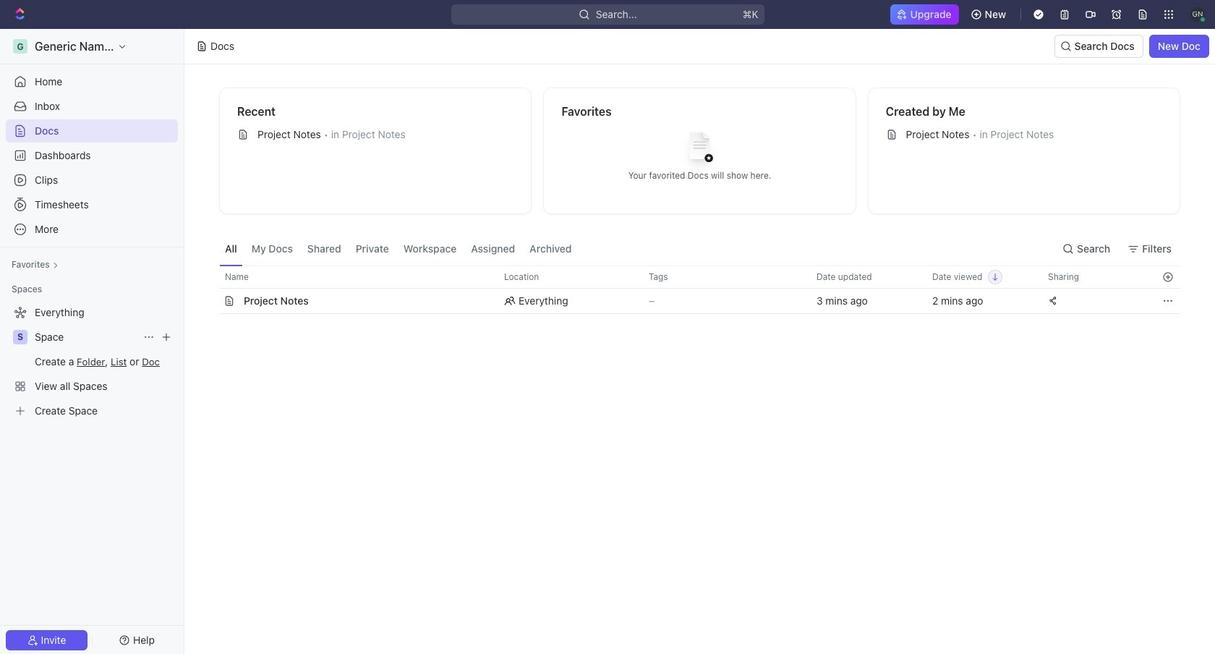 Task type: describe. For each thing, give the bounding box(es) containing it.
2 row from the top
[[203, 288, 1181, 314]]

sidebar navigation
[[0, 29, 187, 654]]

generic name's workspace, , element
[[13, 39, 27, 54]]

no favorited docs image
[[671, 120, 729, 178]]

space, , element
[[13, 330, 27, 344]]

tree inside the sidebar navigation
[[6, 301, 178, 423]]



Task type: locate. For each thing, give the bounding box(es) containing it.
table
[[203, 266, 1181, 314]]

tab list
[[219, 232, 578, 266]]

row
[[203, 266, 1181, 289], [203, 288, 1181, 314]]

1 row from the top
[[203, 266, 1181, 289]]

tree
[[6, 301, 178, 423]]



Task type: vqa. For each thing, say whether or not it's contained in the screenshot.
Sidebar 'navigation'
yes



